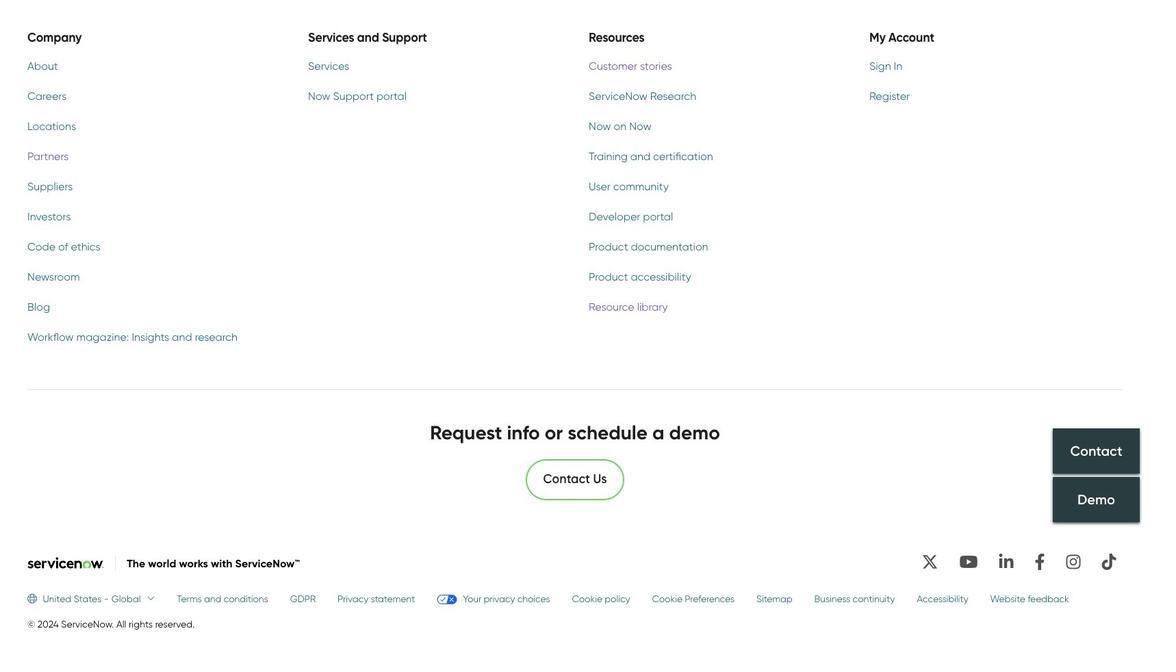 Task type: locate. For each thing, give the bounding box(es) containing it.
angle down image
[[141, 594, 155, 604]]

tiktok image
[[1096, 548, 1124, 576]]

twitter image
[[916, 548, 945, 576]]

facebook image
[[1029, 548, 1052, 576]]



Task type: describe. For each thing, give the bounding box(es) containing it.
instagram image
[[1061, 548, 1088, 576]]

globe image
[[27, 594, 43, 604]]

servicenow image
[[27, 558, 104, 569]]

linkedin image
[[993, 548, 1021, 576]]

youtube image
[[954, 548, 985, 576]]



Task type: vqa. For each thing, say whether or not it's contained in the screenshot.
Twitter ICON at the bottom of page
yes



